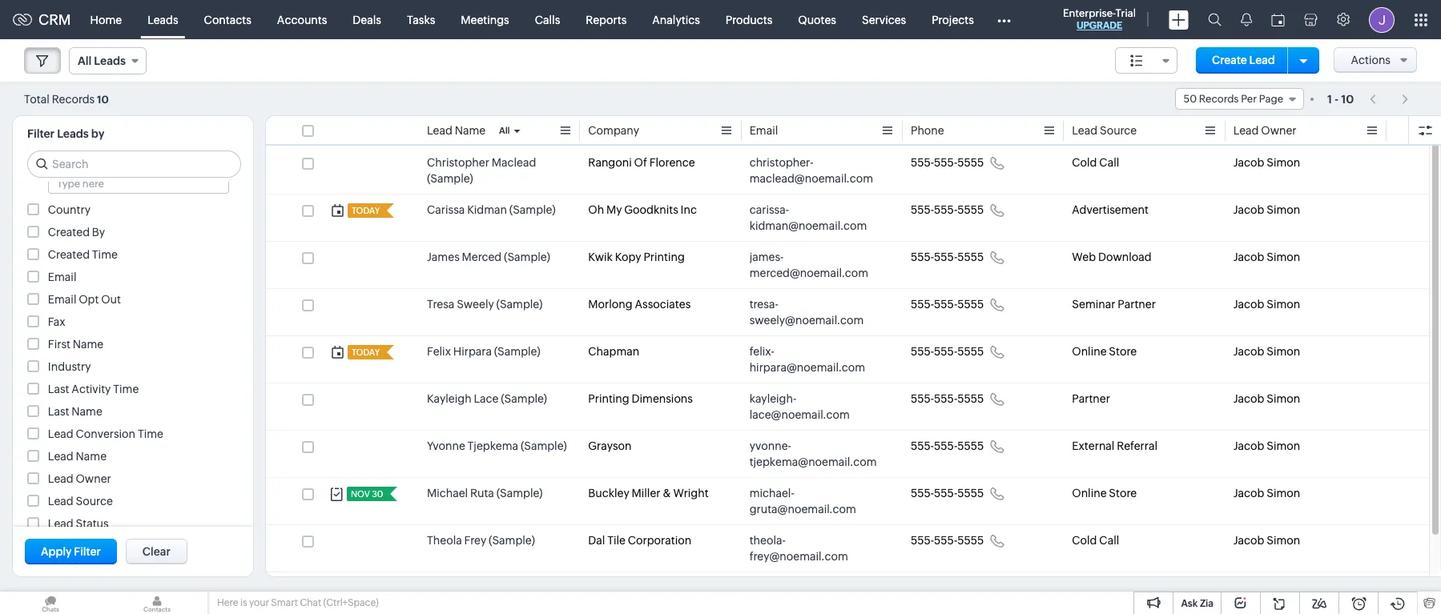 Task type: vqa. For each thing, say whether or not it's contained in the screenshot.
benton - $ 250,000.00
no



Task type: locate. For each thing, give the bounding box(es) containing it.
5 5555 from the top
[[957, 345, 984, 358]]

0 vertical spatial partner
[[1118, 298, 1156, 311]]

theola- frey@noemail.com
[[749, 534, 848, 563]]

simon for michael- gruta@noemail.com
[[1267, 487, 1300, 500]]

(sample) for theola frey (sample)
[[489, 534, 535, 547]]

email
[[749, 124, 778, 137], [48, 271, 76, 284], [48, 293, 76, 306]]

company
[[588, 124, 639, 137]]

industry
[[48, 360, 91, 373]]

2 555-555-5555 from the top
[[911, 203, 984, 216]]

1 last from the top
[[48, 383, 69, 396]]

records right 50
[[1199, 93, 1239, 105]]

phone
[[911, 124, 944, 137]]

0 horizontal spatial lead name
[[48, 450, 107, 463]]

quotes
[[798, 13, 836, 26]]

3 simon from the top
[[1267, 251, 1300, 264]]

1 simon from the top
[[1267, 156, 1300, 169]]

7 jacob from the top
[[1233, 440, 1264, 453]]

jacob simon
[[1233, 156, 1300, 169], [1233, 203, 1300, 216], [1233, 251, 1300, 264], [1233, 298, 1300, 311], [1233, 345, 1300, 358], [1233, 393, 1300, 405], [1233, 440, 1300, 453], [1233, 487, 1300, 500], [1233, 534, 1300, 547]]

(sample) right lace
[[501, 393, 547, 405]]

online down seminar at the right
[[1072, 345, 1107, 358]]

1 horizontal spatial source
[[1100, 124, 1137, 137]]

0 horizontal spatial records
[[52, 93, 95, 105]]

time right "activity"
[[113, 383, 139, 396]]

lead
[[1249, 54, 1275, 66], [427, 124, 452, 137], [1072, 124, 1098, 137], [1233, 124, 1259, 137], [48, 428, 73, 441], [48, 450, 73, 463], [48, 473, 73, 485], [48, 495, 73, 508], [48, 517, 73, 530]]

leads for all leads
[[94, 54, 126, 67]]

(sample) right hirpara
[[494, 345, 540, 358]]

9 555-555-5555 from the top
[[911, 534, 984, 547]]

meetings link
[[448, 0, 522, 39]]

(sample) for christopher maclead (sample)
[[427, 172, 473, 185]]

2 cold from the top
[[1072, 534, 1097, 547]]

filter down total
[[27, 127, 55, 140]]

frey@noemail.com
[[749, 550, 848, 563]]

9 jacob simon from the top
[[1233, 534, 1300, 547]]

Type here text field
[[49, 175, 228, 193]]

1 store from the top
[[1109, 345, 1137, 358]]

0 vertical spatial source
[[1100, 124, 1137, 137]]

1 horizontal spatial leads
[[94, 54, 126, 67]]

0 horizontal spatial lead owner
[[48, 473, 111, 485]]

1 vertical spatial today link
[[348, 345, 381, 360]]

(sample) for felix hirpara (sample)
[[494, 345, 540, 358]]

1 horizontal spatial all
[[499, 126, 510, 135]]

2 today from the top
[[352, 348, 380, 357]]

8 5555 from the top
[[957, 487, 984, 500]]

2 call from the top
[[1099, 534, 1119, 547]]

5555 for yvonne- tjepkema@noemail.com
[[957, 440, 984, 453]]

1 vertical spatial call
[[1099, 534, 1119, 547]]

1 horizontal spatial filter
[[74, 545, 101, 558]]

lead owner up lead status
[[48, 473, 111, 485]]

kwik
[[588, 251, 613, 264]]

records for total
[[52, 93, 95, 105]]

home link
[[77, 0, 135, 39]]

1 vertical spatial cold
[[1072, 534, 1097, 547]]

lead name up christopher
[[427, 124, 486, 137]]

advertisement
[[1072, 203, 1149, 216]]

8 555-555-5555 from the top
[[911, 487, 984, 500]]

theola- frey@noemail.com link
[[749, 533, 879, 565]]

8 simon from the top
[[1267, 487, 1300, 500]]

owner down page
[[1261, 124, 1297, 137]]

555-
[[911, 156, 934, 169], [934, 156, 957, 169], [911, 203, 934, 216], [934, 203, 957, 216], [911, 251, 934, 264], [934, 251, 957, 264], [911, 298, 934, 311], [934, 298, 957, 311], [911, 345, 934, 358], [934, 345, 957, 358], [911, 393, 934, 405], [934, 393, 957, 405], [911, 440, 934, 453], [934, 440, 957, 453], [911, 487, 934, 500], [934, 487, 957, 500], [911, 534, 934, 547], [934, 534, 957, 547]]

christopher- maclead@noemail.com link
[[749, 155, 879, 187]]

merced
[[462, 251, 502, 264]]

michael- gruta@noemail.com link
[[749, 485, 879, 517]]

clear
[[142, 545, 170, 558]]

6 555-555-5555 from the top
[[911, 393, 984, 405]]

simon for carissa- kidman@noemail.com
[[1267, 203, 1300, 216]]

jacob simon for kayleigh- lace@noemail.com
[[1233, 393, 1300, 405]]

1 vertical spatial lead source
[[48, 495, 113, 508]]

1 vertical spatial online
[[1072, 487, 1107, 500]]

4 5555 from the top
[[957, 298, 984, 311]]

(sample)
[[427, 172, 473, 185], [509, 203, 556, 216], [504, 251, 550, 264], [496, 298, 543, 311], [494, 345, 540, 358], [501, 393, 547, 405], [521, 440, 567, 453], [496, 487, 543, 500], [489, 534, 535, 547]]

tresa- sweely@noemail.com
[[749, 298, 864, 327]]

records up filter leads by
[[52, 93, 95, 105]]

chat
[[300, 598, 321, 609]]

1 vertical spatial store
[[1109, 487, 1137, 500]]

deals
[[353, 13, 381, 26]]

0 horizontal spatial leads
[[57, 127, 89, 140]]

felix hirpara (sample) link
[[427, 344, 540, 360]]

created down country
[[48, 226, 90, 239]]

source up status
[[76, 495, 113, 508]]

simon for james- merced@noemail.com
[[1267, 251, 1300, 264]]

time right conversion
[[138, 428, 163, 441]]

50
[[1184, 93, 1197, 105]]

10 right -
[[1341, 93, 1354, 105]]

last for last name
[[48, 405, 69, 418]]

name down "activity"
[[72, 405, 102, 418]]

last for last activity time
[[48, 383, 69, 396]]

(sample) right the sweely
[[496, 298, 543, 311]]

reports
[[586, 13, 627, 26]]

lace@noemail.com
[[749, 409, 850, 421]]

(sample) right 'kidman'
[[509, 203, 556, 216]]

555-555-5555 for felix- hirpara@noemail.com
[[911, 345, 984, 358]]

printing right "kopy"
[[644, 251, 685, 264]]

jacob
[[1233, 156, 1264, 169], [1233, 203, 1264, 216], [1233, 251, 1264, 264], [1233, 298, 1264, 311], [1233, 345, 1264, 358], [1233, 393, 1264, 405], [1233, 440, 1264, 453], [1233, 487, 1264, 500], [1233, 534, 1264, 547]]

wright
[[673, 487, 709, 500]]

cold for theola- frey@noemail.com
[[1072, 534, 1097, 547]]

2 created from the top
[[48, 248, 90, 261]]

first
[[48, 338, 70, 351]]

simon for tresa- sweely@noemail.com
[[1267, 298, 1300, 311]]

all up maclead
[[499, 126, 510, 135]]

created for created time
[[48, 248, 90, 261]]

all up total records 10 on the left top of page
[[78, 54, 92, 67]]

jacob for kayleigh- lace@noemail.com
[[1233, 393, 1264, 405]]

associates
[[635, 298, 691, 311]]

crm link
[[13, 11, 71, 28]]

5555 for james- merced@noemail.com
[[957, 251, 984, 264]]

555-555-5555 for kayleigh- lace@noemail.com
[[911, 393, 984, 405]]

leads right "home" link at left
[[148, 13, 178, 26]]

email down created time
[[48, 271, 76, 284]]

1 jacob simon from the top
[[1233, 156, 1300, 169]]

4 simon from the top
[[1267, 298, 1300, 311]]

cold for christopher- maclead@noemail.com
[[1072, 156, 1097, 169]]

0 horizontal spatial partner
[[1072, 393, 1110, 405]]

0 vertical spatial lead name
[[427, 124, 486, 137]]

Other Modules field
[[987, 7, 1021, 32]]

7 simon from the top
[[1267, 440, 1300, 453]]

by
[[92, 226, 105, 239]]

1 vertical spatial cold call
[[1072, 534, 1119, 547]]

name down conversion
[[76, 450, 107, 463]]

(sample) right the merced
[[504, 251, 550, 264]]

contacts link
[[191, 0, 264, 39]]

1 horizontal spatial printing
[[644, 251, 685, 264]]

0 vertical spatial cold
[[1072, 156, 1097, 169]]

enterprise-
[[1063, 7, 1116, 19]]

30
[[372, 489, 383, 499]]

3 5555 from the top
[[957, 251, 984, 264]]

christopher- maclead@noemail.com
[[749, 156, 873, 185]]

lead inside button
[[1249, 54, 1275, 66]]

3 jacob simon from the top
[[1233, 251, 1300, 264]]

jacob simon for yvonne- tjepkema@noemail.com
[[1233, 440, 1300, 453]]

lead name
[[427, 124, 486, 137], [48, 450, 107, 463]]

name up christopher
[[455, 124, 486, 137]]

0 vertical spatial owner
[[1261, 124, 1297, 137]]

6 jacob from the top
[[1233, 393, 1264, 405]]

1 vertical spatial last
[[48, 405, 69, 418]]

(sample) down christopher
[[427, 172, 473, 185]]

2 online from the top
[[1072, 487, 1107, 500]]

jacob simon for felix- hirpara@noemail.com
[[1233, 345, 1300, 358]]

leads down home
[[94, 54, 126, 67]]

5 jacob simon from the top
[[1233, 345, 1300, 358]]

fax
[[48, 316, 65, 328]]

1 vertical spatial created
[[48, 248, 90, 261]]

1 cold from the top
[[1072, 156, 1097, 169]]

2 last from the top
[[48, 405, 69, 418]]

0 vertical spatial all
[[78, 54, 92, 67]]

signals element
[[1231, 0, 1262, 39]]

0 horizontal spatial source
[[76, 495, 113, 508]]

1 vertical spatial all
[[499, 126, 510, 135]]

0 vertical spatial online
[[1072, 345, 1107, 358]]

leads left the by
[[57, 127, 89, 140]]

All Leads field
[[69, 47, 146, 74]]

0 vertical spatial today link
[[348, 203, 381, 218]]

calendar image
[[1271, 13, 1285, 26]]

555-555-5555 for christopher- maclead@noemail.com
[[911, 156, 984, 169]]

external
[[1072, 440, 1115, 453]]

tresa- sweely@noemail.com link
[[749, 296, 879, 328]]

0 vertical spatial filter
[[27, 127, 55, 140]]

4 jacob from the top
[[1233, 298, 1264, 311]]

chats image
[[0, 592, 101, 614]]

1 vertical spatial time
[[113, 383, 139, 396]]

navigation
[[1362, 87, 1417, 111]]

carissa kidman (sample)
[[427, 203, 556, 216]]

None field
[[1115, 47, 1178, 74]]

0 horizontal spatial 10
[[97, 93, 109, 105]]

email up fax
[[48, 293, 76, 306]]

1 horizontal spatial lead source
[[1072, 124, 1137, 137]]

online store down the seminar partner
[[1072, 345, 1137, 358]]

last activity time
[[48, 383, 139, 396]]

4 jacob simon from the top
[[1233, 298, 1300, 311]]

felix-
[[749, 345, 774, 358]]

last
[[48, 383, 69, 396], [48, 405, 69, 418]]

2 5555 from the top
[[957, 203, 984, 216]]

0 vertical spatial call
[[1099, 156, 1119, 169]]

6 simon from the top
[[1267, 393, 1300, 405]]

theola frey (sample) link
[[427, 533, 535, 549]]

jacob for michael- gruta@noemail.com
[[1233, 487, 1264, 500]]

records inside field
[[1199, 93, 1239, 105]]

7 5555 from the top
[[957, 440, 984, 453]]

seminar partner
[[1072, 298, 1156, 311]]

1 vertical spatial partner
[[1072, 393, 1110, 405]]

50 Records Per Page field
[[1175, 88, 1304, 110]]

0 vertical spatial last
[[48, 383, 69, 396]]

0 vertical spatial created
[[48, 226, 90, 239]]

2 vertical spatial leads
[[57, 127, 89, 140]]

1 horizontal spatial records
[[1199, 93, 1239, 105]]

(sample) right frey
[[489, 534, 535, 547]]

printing
[[644, 251, 685, 264], [588, 393, 629, 405]]

1 5555 from the top
[[957, 156, 984, 169]]

1 vertical spatial filter
[[74, 545, 101, 558]]

apply
[[41, 545, 72, 558]]

store for michael- gruta@noemail.com
[[1109, 487, 1137, 500]]

1 cold call from the top
[[1072, 156, 1119, 169]]

row group containing christopher maclead (sample)
[[266, 147, 1429, 614]]

jacob for theola- frey@noemail.com
[[1233, 534, 1264, 547]]

lead source down size icon
[[1072, 124, 1137, 137]]

first name
[[48, 338, 104, 351]]

chapman
[[588, 345, 639, 358]]

activity
[[72, 383, 111, 396]]

corporation
[[628, 534, 691, 547]]

call for theola- frey@noemail.com
[[1099, 534, 1119, 547]]

filter down status
[[74, 545, 101, 558]]

kidman@noemail.com
[[749, 219, 867, 232]]

profile element
[[1359, 0, 1404, 39]]

0 vertical spatial today
[[352, 206, 380, 215]]

jacob simon for theola- frey@noemail.com
[[1233, 534, 1300, 547]]

tasks link
[[394, 0, 448, 39]]

today for felix hirpara (sample)
[[352, 348, 380, 357]]

1 call from the top
[[1099, 156, 1119, 169]]

kayleigh- lace@noemail.com
[[749, 393, 850, 421]]

2 today link from the top
[[348, 345, 381, 360]]

1 horizontal spatial partner
[[1118, 298, 1156, 311]]

leads inside field
[[94, 54, 126, 67]]

1 today link from the top
[[348, 203, 381, 218]]

email up christopher-
[[749, 124, 778, 137]]

7 jacob simon from the top
[[1233, 440, 1300, 453]]

buckley
[[588, 487, 629, 500]]

lead source up lead status
[[48, 495, 113, 508]]

create lead
[[1212, 54, 1275, 66]]

printing up grayson
[[588, 393, 629, 405]]

yvonne tjepkema (sample) link
[[427, 438, 567, 454]]

(sample) right tjepkema
[[521, 440, 567, 453]]

8 jacob simon from the top
[[1233, 487, 1300, 500]]

0 horizontal spatial all
[[78, 54, 92, 67]]

online store down the external referral on the right bottom
[[1072, 487, 1137, 500]]

create menu image
[[1169, 10, 1189, 29]]

2 jacob simon from the top
[[1233, 203, 1300, 216]]

(sample) right 'ruta'
[[496, 487, 543, 500]]

1 vertical spatial leads
[[94, 54, 126, 67]]

lead name down conversion
[[48, 450, 107, 463]]

last down last activity time
[[48, 405, 69, 418]]

2 online store from the top
[[1072, 487, 1137, 500]]

upgrade
[[1077, 20, 1122, 31]]

5 simon from the top
[[1267, 345, 1300, 358]]

3 jacob from the top
[[1233, 251, 1264, 264]]

external referral
[[1072, 440, 1158, 453]]

6 5555 from the top
[[957, 393, 984, 405]]

all inside field
[[78, 54, 92, 67]]

0 vertical spatial cold call
[[1072, 156, 1119, 169]]

online down "external"
[[1072, 487, 1107, 500]]

theola frey (sample)
[[427, 534, 535, 547]]

online store for felix- hirpara@noemail.com
[[1072, 345, 1137, 358]]

1 vertical spatial source
[[76, 495, 113, 508]]

row group
[[266, 147, 1429, 614]]

1 horizontal spatial lead owner
[[1233, 124, 1297, 137]]

8 jacob from the top
[[1233, 487, 1264, 500]]

christopher
[[427, 156, 489, 169]]

7 555-555-5555 from the top
[[911, 440, 984, 453]]

jacob simon for carissa- kidman@noemail.com
[[1233, 203, 1300, 216]]

1 horizontal spatial 10
[[1341, 93, 1354, 105]]

rangoni of florence
[[588, 156, 695, 169]]

(sample) inside christopher maclead (sample)
[[427, 172, 473, 185]]

home
[[90, 13, 122, 26]]

source
[[1100, 124, 1137, 137], [76, 495, 113, 508]]

simon for theola- frey@noemail.com
[[1267, 534, 1300, 547]]

simon for felix- hirpara@noemail.com
[[1267, 345, 1300, 358]]

yvonne
[[427, 440, 465, 453]]

simon for christopher- maclead@noemail.com
[[1267, 156, 1300, 169]]

partner right seminar at the right
[[1118, 298, 1156, 311]]

partner up "external"
[[1072, 393, 1110, 405]]

10 inside total records 10
[[97, 93, 109, 105]]

2 store from the top
[[1109, 487, 1137, 500]]

6 jacob simon from the top
[[1233, 393, 1300, 405]]

4 555-555-5555 from the top
[[911, 298, 984, 311]]

9 5555 from the top
[[957, 534, 984, 547]]

0 vertical spatial lead source
[[1072, 124, 1137, 137]]

1 online from the top
[[1072, 345, 1107, 358]]

jacob simon for tresa- sweely@noemail.com
[[1233, 298, 1300, 311]]

1 today from the top
[[352, 206, 380, 215]]

0 vertical spatial leads
[[148, 13, 178, 26]]

1 online store from the top
[[1072, 345, 1137, 358]]

0 vertical spatial store
[[1109, 345, 1137, 358]]

owner up status
[[76, 473, 111, 485]]

created for created by
[[48, 226, 90, 239]]

james- merced@noemail.com link
[[749, 249, 879, 281]]

1 555-555-5555 from the top
[[911, 156, 984, 169]]

1 created from the top
[[48, 226, 90, 239]]

filter
[[27, 127, 55, 140], [74, 545, 101, 558]]

2 simon from the top
[[1267, 203, 1300, 216]]

time down the by
[[92, 248, 118, 261]]

2 cold call from the top
[[1072, 534, 1119, 547]]

9 jacob from the top
[[1233, 534, 1264, 547]]

store down the external referral on the right bottom
[[1109, 487, 1137, 500]]

555-555-5555 for theola- frey@noemail.com
[[911, 534, 984, 547]]

1 vertical spatial email
[[48, 271, 76, 284]]

apply filter
[[41, 545, 101, 558]]

tjepkema@noemail.com
[[749, 456, 877, 469]]

lead owner down page
[[1233, 124, 1297, 137]]

1 vertical spatial online store
[[1072, 487, 1137, 500]]

(sample) for yvonne tjepkema (sample)
[[521, 440, 567, 453]]

call
[[1099, 156, 1119, 169], [1099, 534, 1119, 547]]

10
[[1341, 93, 1354, 105], [97, 93, 109, 105]]

10 up the by
[[97, 93, 109, 105]]

source down size icon
[[1100, 124, 1137, 137]]

0 vertical spatial email
[[749, 124, 778, 137]]

1 vertical spatial lead owner
[[48, 473, 111, 485]]

online for felix- hirpara@noemail.com
[[1072, 345, 1107, 358]]

1 horizontal spatial owner
[[1261, 124, 1297, 137]]

1 vertical spatial printing
[[588, 393, 629, 405]]

2 jacob from the top
[[1233, 203, 1264, 216]]

1 vertical spatial today
[[352, 348, 380, 357]]

ask zia
[[1181, 598, 1214, 610]]

1 vertical spatial owner
[[76, 473, 111, 485]]

9 simon from the top
[[1267, 534, 1300, 547]]

2 vertical spatial time
[[138, 428, 163, 441]]

deals link
[[340, 0, 394, 39]]

3 555-555-5555 from the top
[[911, 251, 984, 264]]

store down the seminar partner
[[1109, 345, 1137, 358]]

1 jacob from the top
[[1233, 156, 1264, 169]]

jacob for felix- hirpara@noemail.com
[[1233, 345, 1264, 358]]

online
[[1072, 345, 1107, 358], [1072, 487, 1107, 500]]

yvonne tjepkema (sample)
[[427, 440, 567, 453]]

last down industry
[[48, 383, 69, 396]]

page
[[1259, 93, 1283, 105]]

0 vertical spatial online store
[[1072, 345, 1137, 358]]

cold call for theola- frey@noemail.com
[[1072, 534, 1119, 547]]

5 555-555-5555 from the top
[[911, 345, 984, 358]]

5 jacob from the top
[[1233, 345, 1264, 358]]

cold call for christopher- maclead@noemail.com
[[1072, 156, 1119, 169]]

buckley miller & wright
[[588, 487, 709, 500]]

search image
[[1208, 13, 1222, 26]]

Search text field
[[28, 151, 240, 177]]

projects link
[[919, 0, 987, 39]]

5555 for carissa- kidman@noemail.com
[[957, 203, 984, 216]]

created down created by
[[48, 248, 90, 261]]

1 vertical spatial lead name
[[48, 450, 107, 463]]

2 horizontal spatial leads
[[148, 13, 178, 26]]



Task type: describe. For each thing, give the bounding box(es) containing it.
nov 30 link
[[347, 487, 385, 501]]

oh my goodknits inc
[[588, 203, 697, 216]]

create lead button
[[1196, 47, 1291, 74]]

name right the first
[[73, 338, 104, 351]]

michael
[[427, 487, 468, 500]]

0 horizontal spatial lead source
[[48, 495, 113, 508]]

555-555-5555 for tresa- sweely@noemail.com
[[911, 298, 984, 311]]

(sample) for james merced (sample)
[[504, 251, 550, 264]]

jacob for james- merced@noemail.com
[[1233, 251, 1264, 264]]

0 vertical spatial lead owner
[[1233, 124, 1297, 137]]

dimensions
[[632, 393, 693, 405]]

christopher maclead (sample) link
[[427, 155, 572, 187]]

conversion
[[76, 428, 135, 441]]

my
[[606, 203, 622, 216]]

products
[[726, 13, 772, 26]]

profile image
[[1369, 7, 1395, 32]]

size image
[[1130, 54, 1143, 68]]

0 horizontal spatial printing
[[588, 393, 629, 405]]

nov
[[351, 489, 370, 499]]

by
[[91, 127, 104, 140]]

5555 for tresa- sweely@noemail.com
[[957, 298, 984, 311]]

time for activity
[[113, 383, 139, 396]]

5555 for felix- hirpara@noemail.com
[[957, 345, 984, 358]]

quotes link
[[785, 0, 849, 39]]

felix
[[427, 345, 451, 358]]

today link for carissa
[[348, 203, 381, 218]]

dal tile corporation
[[588, 534, 691, 547]]

reports link
[[573, 0, 639, 39]]

kayleigh lace (sample)
[[427, 393, 547, 405]]

jacob simon for michael- gruta@noemail.com
[[1233, 487, 1300, 500]]

(sample) for tresa sweely (sample)
[[496, 298, 543, 311]]

jacob simon for christopher- maclead@noemail.com
[[1233, 156, 1300, 169]]

create menu element
[[1159, 0, 1198, 39]]

contacts image
[[107, 592, 207, 614]]

is
[[240, 598, 247, 609]]

frey
[[464, 534, 486, 547]]

theola-
[[749, 534, 786, 547]]

0 horizontal spatial filter
[[27, 127, 55, 140]]

1 - 10
[[1327, 93, 1354, 105]]

simon for yvonne- tjepkema@noemail.com
[[1267, 440, 1300, 453]]

inc
[[681, 203, 697, 216]]

call for christopher- maclead@noemail.com
[[1099, 156, 1119, 169]]

products link
[[713, 0, 785, 39]]

-
[[1335, 93, 1339, 105]]

all for all
[[499, 126, 510, 135]]

2 vertical spatial email
[[48, 293, 76, 306]]

tile
[[607, 534, 626, 547]]

seminar
[[1072, 298, 1115, 311]]

leads link
[[135, 0, 191, 39]]

hirpara
[[453, 345, 492, 358]]

all for all leads
[[78, 54, 92, 67]]

&
[[663, 487, 671, 500]]

email opt out
[[48, 293, 121, 306]]

james-
[[749, 251, 784, 264]]

555-555-5555 for carissa- kidman@noemail.com
[[911, 203, 984, 216]]

lace
[[474, 393, 499, 405]]

10 for 1 - 10
[[1341, 93, 1354, 105]]

download
[[1098, 251, 1152, 264]]

555-555-5555 for yvonne- tjepkema@noemail.com
[[911, 440, 984, 453]]

rangoni
[[588, 156, 632, 169]]

carissa
[[427, 203, 465, 216]]

grayson
[[588, 440, 632, 453]]

gruta@noemail.com
[[749, 503, 856, 516]]

online store for michael- gruta@noemail.com
[[1072, 487, 1137, 500]]

christopher maclead (sample)
[[427, 156, 536, 185]]

per
[[1241, 93, 1257, 105]]

dal
[[588, 534, 605, 547]]

yvonne-
[[749, 440, 791, 453]]

sweely
[[457, 298, 494, 311]]

jacob for tresa- sweely@noemail.com
[[1233, 298, 1264, 311]]

records for 50
[[1199, 93, 1239, 105]]

all leads
[[78, 54, 126, 67]]

contacts
[[204, 13, 251, 26]]

country
[[48, 203, 90, 216]]

5555 for michael- gruta@noemail.com
[[957, 487, 984, 500]]

1
[[1327, 93, 1332, 105]]

created time
[[48, 248, 118, 261]]

tresa-
[[749, 298, 778, 311]]

apply filter button
[[25, 539, 117, 565]]

(sample) for michael ruta (sample)
[[496, 487, 543, 500]]

today for carissa kidman (sample)
[[352, 206, 380, 215]]

here
[[217, 598, 238, 609]]

here is your smart chat (ctrl+space)
[[217, 598, 379, 609]]

leads for filter leads by
[[57, 127, 89, 140]]

michael- gruta@noemail.com
[[749, 487, 856, 516]]

kayleigh-
[[749, 393, 796, 405]]

10 for total records 10
[[97, 93, 109, 105]]

0 vertical spatial printing
[[644, 251, 685, 264]]

today link for felix
[[348, 345, 381, 360]]

online for michael- gruta@noemail.com
[[1072, 487, 1107, 500]]

1 horizontal spatial lead name
[[427, 124, 486, 137]]

analytics
[[652, 13, 700, 26]]

(sample) for carissa kidman (sample)
[[509, 203, 556, 216]]

analytics link
[[639, 0, 713, 39]]

tasks
[[407, 13, 435, 26]]

search element
[[1198, 0, 1231, 39]]

accounts
[[277, 13, 327, 26]]

5555 for christopher- maclead@noemail.com
[[957, 156, 984, 169]]

jacob for christopher- maclead@noemail.com
[[1233, 156, 1264, 169]]

actions
[[1351, 54, 1391, 66]]

services
[[862, 13, 906, 26]]

christopher-
[[749, 156, 813, 169]]

carissa- kidman@noemail.com
[[749, 203, 867, 232]]

555-555-5555 for james- merced@noemail.com
[[911, 251, 984, 264]]

filter leads by
[[27, 127, 104, 140]]

555-555-5555 for michael- gruta@noemail.com
[[911, 487, 984, 500]]

jacob for yvonne- tjepkema@noemail.com
[[1233, 440, 1264, 453]]

felix- hirpara@noemail.com link
[[749, 344, 879, 376]]

jacob for carissa- kidman@noemail.com
[[1233, 203, 1264, 216]]

jacob simon for james- merced@noemail.com
[[1233, 251, 1300, 264]]

morlong associates
[[588, 298, 691, 311]]

web download
[[1072, 251, 1152, 264]]

filter inside button
[[74, 545, 101, 558]]

web
[[1072, 251, 1096, 264]]

zia
[[1200, 598, 1214, 610]]

store for felix- hirpara@noemail.com
[[1109, 345, 1137, 358]]

nov 30
[[351, 489, 383, 499]]

yvonne- tjepkema@noemail.com
[[749, 440, 877, 469]]

carissa- kidman@noemail.com link
[[749, 202, 879, 234]]

(sample) for kayleigh lace (sample)
[[501, 393, 547, 405]]

kwik kopy printing
[[588, 251, 685, 264]]

(ctrl+space)
[[323, 598, 379, 609]]

yvonne- tjepkema@noemail.com link
[[749, 438, 879, 470]]

time for conversion
[[138, 428, 163, 441]]

0 horizontal spatial owner
[[76, 473, 111, 485]]

accounts link
[[264, 0, 340, 39]]

oh
[[588, 203, 604, 216]]

simon for kayleigh- lace@noemail.com
[[1267, 393, 1300, 405]]

of
[[634, 156, 647, 169]]

0 vertical spatial time
[[92, 248, 118, 261]]

total records 10
[[24, 93, 109, 105]]

james merced (sample) link
[[427, 249, 550, 265]]

5555 for theola- frey@noemail.com
[[957, 534, 984, 547]]

5555 for kayleigh- lace@noemail.com
[[957, 393, 984, 405]]

signals image
[[1241, 13, 1252, 26]]



